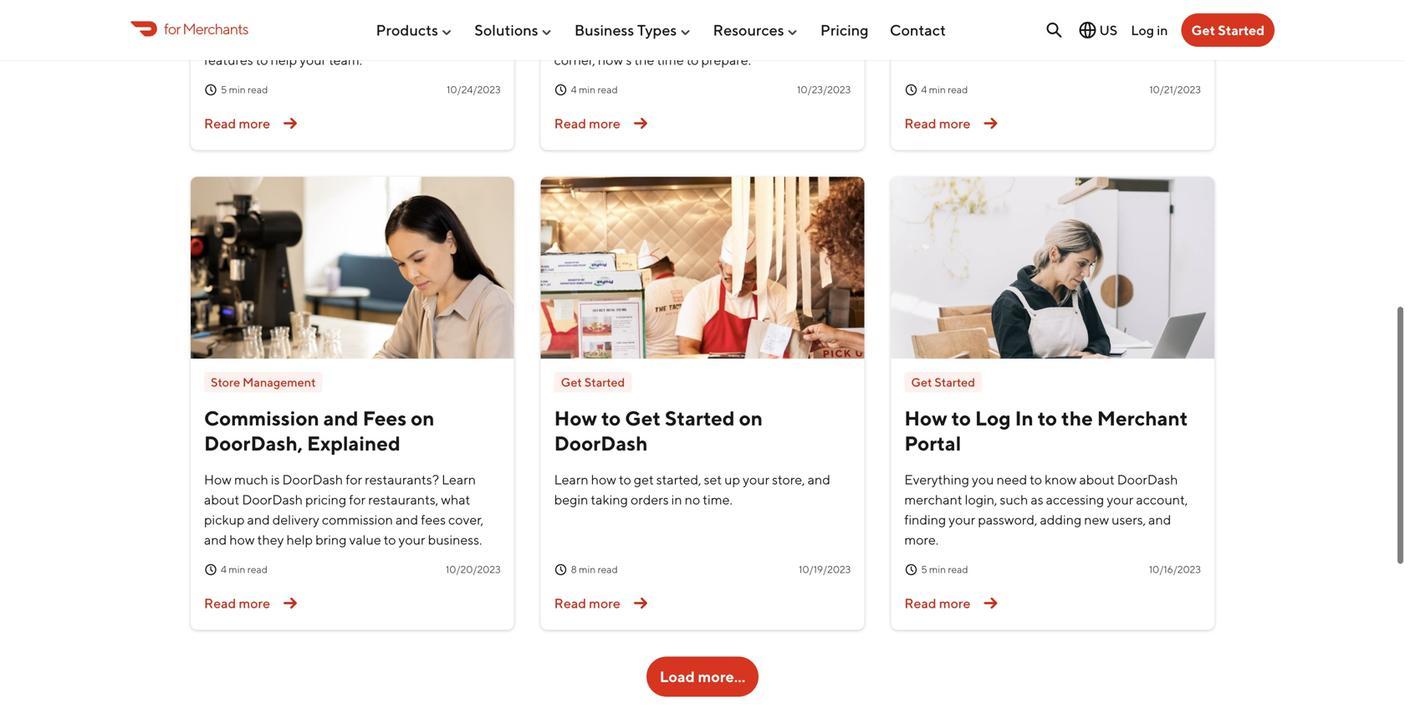 Task type: locate. For each thing, give the bounding box(es) containing it.
you
[[972, 472, 994, 488]]

more for 10/16/2023
[[940, 596, 971, 611]]

explained
[[307, 432, 401, 456]]

in right doordash.
[[1157, 22, 1169, 38]]

help inside based on your feedback, we've launched new features to help your team.
[[271, 52, 297, 68]]

read more for 10/19/2023
[[554, 596, 621, 611]]

1 vertical spatial 5
[[922, 564, 928, 576]]

portal
[[905, 432, 962, 456]]

0 horizontal spatial 5
[[221, 84, 227, 95]]

merchant
[[1098, 407, 1189, 430]]

1 vertical spatial new
[[1085, 512, 1110, 528]]

to left stronger
[[973, 7, 986, 23]]

1 horizontal spatial delivery
[[704, 32, 751, 48]]

4 min read down corner,
[[571, 84, 618, 95]]

started
[[1219, 22, 1265, 38], [585, 375, 625, 389], [935, 375, 976, 389], [665, 407, 735, 430]]

accessing
[[1046, 492, 1105, 508]]

and inside 'commission and fees on doordash, explained'
[[324, 407, 359, 430]]

read for 10/16/2023
[[948, 564, 969, 576]]

1 horizontal spatial new
[[1085, 512, 1110, 528]]

read down 'now's'
[[598, 84, 618, 95]]

min right 8
[[579, 564, 596, 576]]

0 vertical spatial how
[[591, 472, 617, 488]]

read down they
[[247, 564, 268, 576]]

4 min read down they
[[221, 564, 268, 576]]

1 vertical spatial 5 min read
[[922, 564, 969, 576]]

read right 8
[[598, 564, 618, 576]]

log
[[1131, 22, 1155, 38], [976, 407, 1011, 430]]

1 vertical spatial how
[[229, 532, 255, 548]]

2 horizontal spatial get started
[[1192, 22, 1265, 38]]

time line image for a roadmap to stronger sales on doordash.
[[905, 83, 918, 97]]

more for 10/19/2023
[[589, 596, 621, 611]]

on right fees
[[411, 407, 435, 430]]

on right 'sales' in the right of the page
[[1073, 7, 1088, 23]]

get started link up portal
[[905, 372, 982, 393]]

1 horizontal spatial 5 min read
[[922, 564, 969, 576]]

learn
[[442, 472, 476, 488], [554, 472, 589, 488]]

about
[[1080, 472, 1115, 488], [204, 492, 240, 508]]

new right launched
[[448, 32, 473, 48]]

how inside 'how to log in to the merchant portal'
[[905, 407, 948, 430]]

read
[[204, 115, 236, 131], [554, 115, 587, 131], [905, 115, 937, 131], [204, 596, 236, 611], [554, 596, 587, 611], [905, 596, 937, 611]]

help down feedback,
[[271, 52, 297, 68]]

started inside button
[[1219, 22, 1265, 38]]

business.
[[428, 532, 482, 548]]

0 vertical spatial 5
[[221, 84, 227, 95]]

arrow right image for to
[[978, 110, 1004, 137]]

load more... button
[[647, 657, 759, 697]]

commission and fees on doordash, explained
[[204, 407, 435, 456]]

1 get started link from the left
[[554, 372, 632, 393]]

learn inside how much is doordash for restaurants? learn about doordash pricing for restaurants, what pickup and delivery commission and fees cover, and how they help bring value to your business.
[[442, 472, 476, 488]]

time line image down more.
[[905, 564, 918, 577]]

bring
[[316, 532, 347, 548]]

1 horizontal spatial log
[[1131, 22, 1155, 38]]

on inside how to get started on doordash
[[739, 407, 763, 430]]

to inside how to get started on doordash
[[602, 407, 621, 430]]

0 vertical spatial new
[[448, 32, 473, 48]]

and right store,
[[808, 472, 831, 488]]

your left feedback,
[[262, 32, 289, 48]]

2 horizontal spatial 4
[[922, 84, 927, 95]]

min down features
[[229, 84, 246, 95]]

now's
[[598, 52, 632, 68]]

1 vertical spatial in
[[672, 492, 682, 508]]

in inside learn how to get started, set up your store, and begin taking orders in no time.
[[672, 492, 682, 508]]

log left in
[[976, 407, 1011, 430]]

5 min read down features
[[221, 84, 268, 95]]

0 vertical spatial 5 min read
[[221, 84, 268, 95]]

min for 10/21/2023
[[929, 84, 946, 95]]

min for 10/16/2023
[[930, 564, 946, 576]]

new inside based on your feedback, we've launched new features to help your team.
[[448, 32, 473, 48]]

such
[[1000, 492, 1029, 508]]

1 horizontal spatial about
[[1080, 472, 1115, 488]]

business
[[575, 21, 634, 39]]

to inside how much is doordash for restaurants? learn about doordash pricing for restaurants, what pickup and delivery commission and fees cover, and how they help bring value to your business.
[[384, 532, 396, 548]]

pickup
[[204, 512, 245, 528]]

load more...
[[660, 668, 746, 686]]

need
[[997, 472, 1028, 488]]

learn up what
[[442, 472, 476, 488]]

in left no
[[672, 492, 682, 508]]

read more
[[204, 115, 270, 131], [554, 115, 621, 131], [905, 115, 971, 131], [204, 596, 270, 611], [554, 596, 621, 611], [905, 596, 971, 611]]

get
[[1192, 22, 1216, 38], [561, 375, 582, 389], [911, 375, 933, 389], [625, 407, 661, 430]]

how
[[554, 407, 597, 430], [905, 407, 948, 430], [204, 472, 232, 488]]

get started up portal
[[911, 375, 976, 389]]

and inside 'everything you need to know about doordash merchant login, such as accessing your account, finding your password, adding new users, and more.'
[[1149, 512, 1172, 528]]

read down login,
[[948, 564, 969, 576]]

how left much
[[204, 472, 232, 488]]

time line image
[[204, 83, 218, 97], [905, 83, 918, 97], [204, 564, 218, 577]]

and down account,
[[1149, 512, 1172, 528]]

on
[[1073, 7, 1088, 23], [244, 32, 259, 48], [411, 407, 435, 430], [739, 407, 763, 430]]

0 vertical spatial help
[[271, 52, 297, 68]]

doordash
[[554, 432, 648, 456], [282, 472, 343, 488], [1118, 472, 1178, 488], [242, 492, 303, 508]]

2 learn from the left
[[554, 472, 589, 488]]

10/23/2023
[[798, 84, 851, 95]]

get started link for get
[[554, 372, 632, 393]]

4 min read
[[571, 84, 618, 95], [922, 84, 968, 95], [221, 564, 268, 576]]

0 horizontal spatial get started
[[561, 375, 625, 389]]

learn up begin at the left bottom
[[554, 472, 589, 488]]

about up pickup
[[204, 492, 240, 508]]

read for 10/16/2023
[[905, 596, 937, 611]]

4 for a roadmap to stronger sales on doordash.
[[922, 84, 927, 95]]

0 horizontal spatial 4
[[221, 564, 227, 576]]

to right features
[[256, 52, 268, 68]]

launched
[[389, 32, 445, 48]]

commission
[[322, 512, 393, 528]]

for up the commission
[[349, 492, 366, 508]]

read for 10/21/2023
[[905, 115, 937, 131]]

5
[[221, 84, 227, 95], [922, 564, 928, 576]]

help
[[271, 52, 297, 68], [287, 532, 313, 548]]

and down pickup
[[204, 532, 227, 548]]

how to log in to the merchant portal
[[905, 407, 1189, 456]]

5 for 10/24/2023
[[221, 84, 227, 95]]

0 horizontal spatial get started link
[[554, 372, 632, 393]]

1 horizontal spatial how
[[591, 472, 617, 488]]

0 horizontal spatial learn
[[442, 472, 476, 488]]

get inside how to get started on doordash
[[625, 407, 661, 430]]

more for 10/23/2023
[[589, 115, 621, 131]]

10/21/2023
[[1150, 84, 1202, 95]]

your
[[262, 32, 289, 48], [300, 52, 326, 68], [743, 472, 770, 488], [1107, 492, 1134, 508], [949, 512, 976, 528], [399, 532, 426, 548]]

get started
[[1192, 22, 1265, 38], [561, 375, 625, 389], [911, 375, 976, 389]]

0 horizontal spatial new
[[448, 32, 473, 48]]

1 horizontal spatial how
[[554, 407, 597, 430]]

new down "accessing"
[[1085, 512, 1110, 528]]

log inside 'how to log in to the merchant portal'
[[976, 407, 1011, 430]]

in
[[1157, 22, 1169, 38], [672, 492, 682, 508]]

adding
[[1040, 512, 1082, 528]]

read more for 10/24/2023
[[204, 115, 270, 131]]

the right in
[[1062, 407, 1093, 430]]

how down pickup
[[229, 532, 255, 548]]

password,
[[978, 512, 1038, 528]]

1 horizontal spatial get started
[[911, 375, 976, 389]]

read more for 10/23/2023
[[554, 115, 621, 131]]

read for 10/23/2023
[[554, 115, 587, 131]]

1 vertical spatial delivery
[[273, 512, 320, 528]]

1 horizontal spatial get started link
[[905, 372, 982, 393]]

delivery up prepare.
[[704, 32, 751, 48]]

min for 10/24/2023
[[229, 84, 246, 95]]

your down fees
[[399, 532, 426, 548]]

4 down contact link
[[922, 84, 927, 95]]

the right around
[[829, 32, 849, 48]]

how up portal
[[905, 407, 948, 430]]

5 min read down more.
[[922, 564, 969, 576]]

0 horizontal spatial 5 min read
[[221, 84, 268, 95]]

time line image for based on your feedback, we've launched new features to help your team.
[[204, 83, 218, 97]]

10/16/2023
[[1150, 564, 1202, 576]]

merchant
[[905, 492, 963, 508]]

1 horizontal spatial 4
[[571, 84, 577, 95]]

0 horizontal spatial 4 min read
[[221, 564, 268, 576]]

to right value
[[384, 532, 396, 548]]

business types
[[575, 21, 677, 39]]

arrow right image
[[277, 110, 304, 137], [627, 110, 654, 137], [978, 110, 1004, 137], [277, 590, 304, 617], [627, 590, 654, 617]]

4 min read for the
[[571, 84, 618, 95]]

time line image down corner,
[[554, 83, 568, 97]]

for
[[164, 19, 180, 37], [684, 32, 701, 48], [346, 472, 362, 488], [349, 492, 366, 508]]

your right up
[[743, 472, 770, 488]]

how inside how to get started on doordash
[[554, 407, 597, 430]]

0 horizontal spatial log
[[976, 407, 1011, 430]]

5 down features
[[221, 84, 227, 95]]

0 horizontal spatial delivery
[[273, 512, 320, 528]]

on up up
[[739, 407, 763, 430]]

5 min read for 10/24/2023
[[221, 84, 268, 95]]

4 for with the busiest days for delivery right around the corner, now's the time to prepare.
[[571, 84, 577, 95]]

your inside how much is doordash for restaurants? learn about doordash pricing for restaurants, what pickup and delivery commission and fees cover, and how they help bring value to your business.
[[399, 532, 426, 548]]

the down the busiest
[[635, 52, 655, 68]]

1 learn from the left
[[442, 472, 476, 488]]

delivery up they
[[273, 512, 320, 528]]

to right time
[[687, 52, 699, 68]]

merchants
[[183, 19, 248, 37]]

0 vertical spatial delivery
[[704, 32, 751, 48]]

and up explained
[[324, 407, 359, 430]]

everything you need to know about doordash merchant login, such as accessing your account, finding your password, adding new users, and more.
[[905, 472, 1188, 548]]

to left get on the left bottom of the page
[[619, 472, 632, 488]]

1 horizontal spatial in
[[1157, 22, 1169, 38]]

about up "accessing"
[[1080, 472, 1115, 488]]

read for 10/20/2023
[[204, 596, 236, 611]]

store,
[[772, 472, 805, 488]]

more
[[239, 115, 270, 131], [589, 115, 621, 131], [940, 115, 971, 131], [239, 596, 270, 611], [589, 596, 621, 611], [940, 596, 971, 611]]

1 vertical spatial log
[[976, 407, 1011, 430]]

1 vertical spatial about
[[204, 492, 240, 508]]

globe line image
[[1078, 20, 1098, 40]]

to up as
[[1030, 472, 1043, 488]]

min down more.
[[930, 564, 946, 576]]

read down roadmap
[[948, 84, 968, 95]]

get started link
[[554, 372, 632, 393], [905, 372, 982, 393]]

0 horizontal spatial about
[[204, 492, 240, 508]]

delivery
[[704, 32, 751, 48], [273, 512, 320, 528]]

help right they
[[287, 532, 313, 548]]

8
[[571, 564, 577, 576]]

business types link
[[575, 14, 692, 46]]

restaurants,
[[368, 492, 439, 508]]

2 horizontal spatial how
[[905, 407, 948, 430]]

get started right log in link
[[1192, 22, 1265, 38]]

learn how to get started, set up your store, and begin taking orders in no time.
[[554, 472, 831, 508]]

get started up how to get started on doordash
[[561, 375, 625, 389]]

get inside button
[[1192, 22, 1216, 38]]

contact link
[[890, 14, 946, 46]]

begin
[[554, 492, 589, 508]]

min down corner,
[[579, 84, 596, 95]]

your inside learn how to get started, set up your store, and begin taking orders in no time.
[[743, 472, 770, 488]]

resources
[[713, 21, 785, 39]]

0 vertical spatial log
[[1131, 22, 1155, 38]]

4 down corner,
[[571, 84, 577, 95]]

4 down pickup
[[221, 564, 227, 576]]

min down contact link
[[929, 84, 946, 95]]

load
[[660, 668, 695, 686]]

features
[[204, 52, 253, 68]]

1 horizontal spatial learn
[[554, 472, 589, 488]]

your down login,
[[949, 512, 976, 528]]

min down pickup
[[229, 564, 246, 576]]

get started on doordash image
[[541, 177, 865, 359]]

learn inside learn how to get started, set up your store, and begin taking orders in no time.
[[554, 472, 589, 488]]

to inside learn how to get started, set up your store, and begin taking orders in no time.
[[619, 472, 632, 488]]

on right based
[[244, 32, 259, 48]]

how inside learn how to get started, set up your store, and begin taking orders in no time.
[[591, 472, 617, 488]]

no
[[685, 492, 701, 508]]

products
[[376, 21, 438, 39]]

fees
[[421, 512, 446, 528]]

1 vertical spatial help
[[287, 532, 313, 548]]

1 horizontal spatial 5
[[922, 564, 928, 576]]

what
[[441, 492, 471, 508]]

time line image down contact link
[[905, 83, 918, 97]]

taking
[[591, 492, 628, 508]]

the
[[587, 32, 607, 48], [829, 32, 849, 48], [635, 52, 655, 68], [1062, 407, 1093, 430]]

time line image
[[554, 83, 568, 97], [554, 564, 568, 577], [905, 564, 918, 577]]

doordash up account,
[[1118, 472, 1178, 488]]

doordash up get on the left bottom of the page
[[554, 432, 648, 456]]

your down feedback,
[[300, 52, 326, 68]]

0 vertical spatial about
[[1080, 472, 1115, 488]]

based on your feedback, we've launched new features to help your team.
[[204, 32, 473, 68]]

time line image left 8
[[554, 564, 568, 577]]

0 horizontal spatial how
[[229, 532, 255, 548]]

fees
[[363, 407, 407, 430]]

how
[[591, 472, 617, 488], [229, 532, 255, 548]]

time line image down features
[[204, 83, 218, 97]]

more.
[[905, 532, 939, 548]]

around
[[784, 32, 827, 48]]

how inside how much is doordash for restaurants? learn about doordash pricing for restaurants, what pickup and delivery commission and fees cover, and how they help bring value to your business.
[[204, 472, 232, 488]]

5 down more.
[[922, 564, 928, 576]]

1 horizontal spatial 4 min read
[[571, 84, 618, 95]]

read for 10/24/2023
[[204, 115, 236, 131]]

how up begin at the left bottom
[[554, 407, 597, 430]]

about inside how much is doordash for restaurants? learn about doordash pricing for restaurants, what pickup and delivery commission and fees cover, and how they help bring value to your business.
[[204, 492, 240, 508]]

2 get started link from the left
[[905, 372, 982, 393]]

login,
[[965, 492, 998, 508]]

read
[[248, 84, 268, 95], [598, 84, 618, 95], [948, 84, 968, 95], [247, 564, 268, 576], [598, 564, 618, 576], [948, 564, 969, 576]]

the inside 'how to log in to the merchant portal'
[[1062, 407, 1093, 430]]

0 horizontal spatial how
[[204, 472, 232, 488]]

read down features
[[248, 84, 268, 95]]

cover,
[[448, 512, 484, 528]]

0 vertical spatial in
[[1157, 22, 1169, 38]]

resources link
[[713, 14, 800, 46]]

and down restaurants,
[[396, 512, 419, 528]]

for right "days"
[[684, 32, 701, 48]]

2 horizontal spatial 4 min read
[[922, 84, 968, 95]]

4 min read down contact link
[[922, 84, 968, 95]]

log right the "us"
[[1131, 22, 1155, 38]]

read for 10/21/2023
[[948, 84, 968, 95]]

get started link up how to get started on doordash
[[554, 372, 632, 393]]

as
[[1031, 492, 1044, 508]]

corner,
[[554, 52, 596, 68]]

time
[[657, 52, 684, 68]]

how up taking
[[591, 472, 617, 488]]

get started for how to log in to the merchant portal
[[911, 375, 976, 389]]

0 horizontal spatial in
[[672, 492, 682, 508]]

to up taking
[[602, 407, 621, 430]]



Task type: vqa. For each thing, say whether or not it's contained in the screenshot.
if to the right
no



Task type: describe. For each thing, give the bounding box(es) containing it.
in
[[1015, 407, 1034, 430]]

us
[[1100, 22, 1118, 38]]

time.
[[703, 492, 733, 508]]

everything
[[905, 472, 970, 488]]

the up 'now's'
[[587, 32, 607, 48]]

store management link
[[204, 372, 323, 393]]

value
[[349, 532, 381, 548]]

get started inside button
[[1192, 22, 1265, 38]]

arrow right image for your
[[277, 110, 304, 137]]

know
[[1045, 472, 1077, 488]]

much
[[234, 472, 268, 488]]

min for 10/19/2023
[[579, 564, 596, 576]]

up
[[725, 472, 741, 488]]

get started button
[[1182, 13, 1275, 47]]

get
[[634, 472, 654, 488]]

is
[[271, 472, 280, 488]]

team.
[[329, 52, 362, 68]]

stronger
[[988, 7, 1039, 23]]

roadmap
[[917, 7, 971, 23]]

sales
[[1041, 7, 1070, 23]]

read for 10/23/2023
[[598, 84, 618, 95]]

started,
[[657, 472, 702, 488]]

for inside the with the busiest days for delivery right around the corner, now's the time to prepare.
[[684, 32, 701, 48]]

right
[[753, 32, 781, 48]]

time line image down pickup
[[204, 564, 218, 577]]

how much is doordash for restaurants? learn about doordash pricing for restaurants, what pickup and delivery commission and fees cover, and how they help bring value to your business.
[[204, 472, 484, 548]]

pricing link
[[821, 14, 869, 46]]

get started link for log
[[905, 372, 982, 393]]

based
[[204, 32, 241, 48]]

a
[[905, 7, 914, 23]]

users,
[[1112, 512, 1146, 528]]

on inside 'commission and fees on doordash, explained'
[[411, 407, 435, 430]]

for merchants link
[[131, 17, 248, 40]]

started inside how to get started on doordash
[[665, 407, 735, 430]]

more for 10/21/2023
[[940, 115, 971, 131]]

how for how to log in to the merchant portal
[[905, 407, 948, 430]]

types
[[637, 21, 677, 39]]

read for 10/19/2023
[[554, 596, 587, 611]]

10/19/2023
[[799, 564, 851, 576]]

doordash.
[[1091, 7, 1154, 23]]

and up they
[[247, 512, 270, 528]]

doordash inside how to get started on doordash
[[554, 432, 648, 456]]

10/20/2023
[[446, 564, 501, 576]]

to inside based on your feedback, we've launched new features to help your team.
[[256, 52, 268, 68]]

get started for how to get started on doordash
[[561, 375, 625, 389]]

doordash inside 'everything you need to know about doordash merchant login, such as accessing your account, finding your password, adding new users, and more.'
[[1118, 472, 1178, 488]]

management
[[243, 375, 316, 389]]

5 min read for 10/16/2023
[[922, 564, 969, 576]]

10/24/2023
[[447, 84, 501, 95]]

pricing
[[305, 492, 347, 508]]

log in link
[[1131, 22, 1169, 38]]

store
[[211, 375, 240, 389]]

finding
[[905, 512, 947, 528]]

arrow right image
[[978, 590, 1004, 617]]

contact
[[890, 21, 946, 39]]

more for 10/20/2023
[[239, 596, 270, 611]]

about inside 'everything you need to know about doordash merchant login, such as accessing your account, finding your password, adding new users, and more.'
[[1080, 472, 1115, 488]]

arrow right image for busiest
[[627, 110, 654, 137]]

how to get started on doordash
[[554, 407, 763, 456]]

busiest
[[609, 32, 652, 48]]

your up users,
[[1107, 492, 1134, 508]]

read for 10/20/2023
[[247, 564, 268, 576]]

how inside how much is doordash for restaurants? learn about doordash pricing for restaurants, what pickup and delivery commission and fees cover, and how they help bring value to your business.
[[229, 532, 255, 548]]

more for 10/24/2023
[[239, 115, 270, 131]]

new inside 'everything you need to know about doordash merchant login, such as accessing your account, finding your password, adding new users, and more.'
[[1085, 512, 1110, 528]]

read more for 10/20/2023
[[204, 596, 270, 611]]

log in
[[1131, 22, 1169, 38]]

how for how much is doordash for restaurants? learn about doordash pricing for restaurants, what pickup and delivery commission and fees cover, and how they help bring value to your business.
[[204, 472, 232, 488]]

to up portal
[[952, 407, 971, 430]]

read more for 10/21/2023
[[905, 115, 971, 131]]

with
[[554, 32, 584, 48]]

min for 10/20/2023
[[229, 564, 246, 576]]

to right in
[[1038, 407, 1058, 430]]

lc-hero-1208x1080-v31.01-commissions-and-fees (1) image
[[191, 177, 514, 359]]

orders
[[631, 492, 669, 508]]

5 for 10/16/2023
[[922, 564, 928, 576]]

more...
[[698, 668, 746, 686]]

solutions
[[475, 21, 538, 39]]

doordash up pricing
[[282, 472, 343, 488]]

4 min read for roadmap
[[922, 84, 968, 95]]

time line image for how to log in to the merchant portal
[[905, 564, 918, 577]]

set
[[704, 472, 722, 488]]

commission
[[204, 407, 319, 430]]

how for how to get started on doordash
[[554, 407, 597, 430]]

with the busiest days for delivery right around the corner, now's the time to prepare.
[[554, 32, 849, 68]]

read for 10/19/2023
[[598, 564, 618, 576]]

merchant portal - logging in image
[[891, 177, 1215, 359]]

doordash down "is"
[[242, 492, 303, 508]]

to inside 'everything you need to know about doordash merchant login, such as accessing your account, finding your password, adding new users, and more.'
[[1030, 472, 1043, 488]]

help inside how much is doordash for restaurants? learn about doordash pricing for restaurants, what pickup and delivery commission and fees cover, and how they help bring value to your business.
[[287, 532, 313, 548]]

doordash,
[[204, 432, 303, 456]]

feedback,
[[291, 32, 350, 48]]

delivery inside how much is doordash for restaurants? learn about doordash pricing for restaurants, what pickup and delivery commission and fees cover, and how they help bring value to your business.
[[273, 512, 320, 528]]

for up pricing
[[346, 472, 362, 488]]

8 min read
[[571, 564, 618, 576]]

read for 10/24/2023
[[248, 84, 268, 95]]

prepare.
[[702, 52, 751, 68]]

for left merchants
[[164, 19, 180, 37]]

read more for 10/16/2023
[[905, 596, 971, 611]]

min for 10/23/2023
[[579, 84, 596, 95]]

products link
[[376, 14, 453, 46]]

and inside learn how to get started, set up your store, and begin taking orders in no time.
[[808, 472, 831, 488]]

delivery inside the with the busiest days for delivery right around the corner, now's the time to prepare.
[[704, 32, 751, 48]]

we've
[[353, 32, 387, 48]]

they
[[257, 532, 284, 548]]

restaurants?
[[365, 472, 439, 488]]

pricing
[[821, 21, 869, 39]]

store management
[[211, 375, 316, 389]]

on inside based on your feedback, we've launched new features to help your team.
[[244, 32, 259, 48]]

time line image for how to get started on doordash
[[554, 564, 568, 577]]

solutions link
[[475, 14, 554, 46]]

for merchants
[[164, 19, 248, 37]]

a roadmap to stronger sales on doordash.
[[905, 7, 1154, 23]]

to inside the with the busiest days for delivery right around the corner, now's the time to prepare.
[[687, 52, 699, 68]]

account,
[[1137, 492, 1188, 508]]



